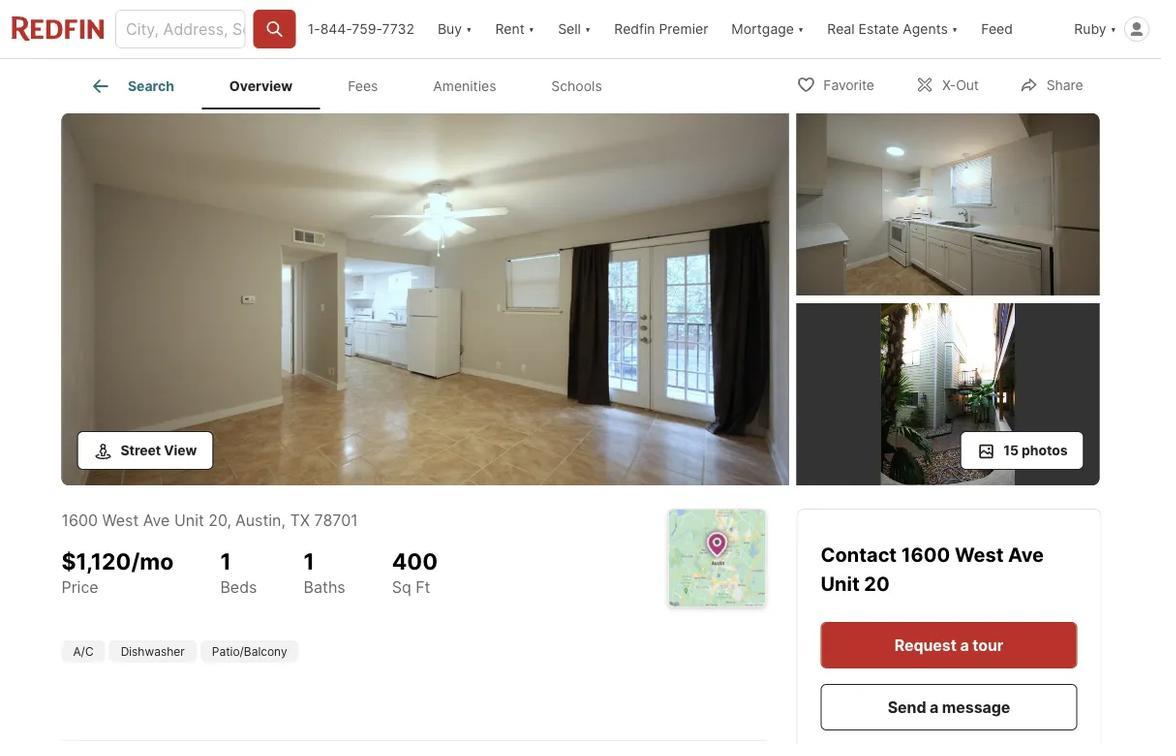 Task type: vqa. For each thing, say whether or not it's contained in the screenshot.
$1,120 /mo Price
yes



Task type: locate. For each thing, give the bounding box(es) containing it.
1 horizontal spatial 1
[[304, 547, 315, 575]]

0 vertical spatial unit
[[174, 511, 204, 530]]

1 horizontal spatial unit
[[821, 572, 860, 596]]

real
[[828, 21, 855, 37]]

1-
[[308, 21, 320, 37]]

1 horizontal spatial ave
[[1009, 543, 1044, 567]]

▾ right buy
[[466, 21, 472, 37]]

0 horizontal spatial west
[[102, 511, 139, 530]]

price
[[62, 577, 99, 596]]

7732
[[382, 21, 415, 37]]

real estate agents ▾
[[828, 21, 959, 37]]

unit
[[174, 511, 204, 530], [821, 572, 860, 596]]

tab list
[[62, 59, 645, 109]]

1 vertical spatial 20
[[865, 572, 890, 596]]

1 up beds
[[220, 547, 231, 575]]

▾ for ruby ▾
[[1111, 21, 1117, 37]]

,
[[227, 511, 232, 530], [281, 511, 286, 530]]

fees
[[348, 78, 378, 94]]

1600 for 1600 west ave unit 20 , austin , tx 78701
[[62, 511, 98, 530]]

▾ right agents
[[952, 21, 959, 37]]

submit search image
[[265, 19, 285, 39]]

2 1 from the left
[[304, 547, 315, 575]]

▾ right sell
[[585, 21, 591, 37]]

0 horizontal spatial 1600
[[62, 511, 98, 530]]

street view
[[121, 442, 197, 458]]

1
[[220, 547, 231, 575], [304, 547, 315, 575]]

1 1 from the left
[[220, 547, 231, 575]]

0 vertical spatial 20
[[209, 511, 227, 530]]

0 vertical spatial a
[[961, 636, 969, 655]]

1 horizontal spatial 1600
[[902, 543, 951, 567]]

buy ▾ button
[[438, 0, 472, 58]]

5 ▾ from the left
[[952, 21, 959, 37]]

20 down contact
[[865, 572, 890, 596]]

x-out button
[[899, 64, 996, 104]]

1 horizontal spatial west
[[955, 543, 1004, 567]]

0 vertical spatial west
[[102, 511, 139, 530]]

15
[[1004, 442, 1019, 458]]

1600 up $1,120 at the left bottom of page
[[62, 511, 98, 530]]

ft
[[416, 577, 431, 596]]

0 horizontal spatial 20
[[209, 511, 227, 530]]

1600 for 1600 west ave unit 20
[[902, 543, 951, 567]]

▾ right mortgage
[[798, 21, 805, 37]]

0 horizontal spatial a
[[930, 698, 939, 717]]

1 inside 1 baths
[[304, 547, 315, 575]]

2 ▾ from the left
[[529, 21, 535, 37]]

sell ▾
[[558, 21, 591, 37]]

0 vertical spatial 1600
[[62, 511, 98, 530]]

mortgage ▾ button
[[720, 0, 816, 58]]

a inside request a tour button
[[961, 636, 969, 655]]

feed
[[982, 21, 1013, 37]]

1 horizontal spatial 20
[[865, 572, 890, 596]]

view
[[164, 442, 197, 458]]

baths
[[304, 577, 346, 596]]

0 horizontal spatial ave
[[143, 511, 170, 530]]

send a message button
[[821, 684, 1078, 731]]

4 ▾ from the left
[[798, 21, 805, 37]]

dishwasher
[[121, 644, 185, 658]]

1 vertical spatial a
[[930, 698, 939, 717]]

1600
[[62, 511, 98, 530], [902, 543, 951, 567]]

a for request
[[961, 636, 969, 655]]

austin
[[235, 511, 281, 530]]

a for send
[[930, 698, 939, 717]]

unit left austin
[[174, 511, 204, 530]]

20
[[209, 511, 227, 530], [865, 572, 890, 596]]

share button
[[1004, 64, 1100, 104]]

20 inside 1600 west ave unit 20
[[865, 572, 890, 596]]

a
[[961, 636, 969, 655], [930, 698, 939, 717]]

844-
[[320, 21, 352, 37]]

▾ for rent ▾
[[529, 21, 535, 37]]

1 up baths on the bottom of the page
[[304, 547, 315, 575]]

20 left austin
[[209, 511, 227, 530]]

real estate agents ▾ button
[[816, 0, 970, 58]]

a inside send a message button
[[930, 698, 939, 717]]

1 horizontal spatial a
[[961, 636, 969, 655]]

ave for 1600 west ave unit 20
[[1009, 543, 1044, 567]]

3 ▾ from the left
[[585, 21, 591, 37]]

1 inside 1 beds
[[220, 547, 231, 575]]

1 vertical spatial west
[[955, 543, 1004, 567]]

0 horizontal spatial ,
[[227, 511, 232, 530]]

rent
[[496, 21, 525, 37]]

west up $1,120 at the left bottom of page
[[102, 511, 139, 530]]

request a tour
[[895, 636, 1004, 655]]

/mo
[[131, 547, 174, 575]]

400 sq ft
[[392, 547, 438, 596]]

▾
[[466, 21, 472, 37], [529, 21, 535, 37], [585, 21, 591, 37], [798, 21, 805, 37], [952, 21, 959, 37], [1111, 21, 1117, 37]]

west up 'tour'
[[955, 543, 1004, 567]]

▾ right rent
[[529, 21, 535, 37]]

1 ▾ from the left
[[466, 21, 472, 37]]

1 vertical spatial 1600
[[902, 543, 951, 567]]

fees tab
[[320, 63, 406, 109]]

buy ▾
[[438, 21, 472, 37]]

▾ right ruby
[[1111, 21, 1117, 37]]

0 horizontal spatial unit
[[174, 511, 204, 530]]

unit inside 1600 west ave unit 20
[[821, 572, 860, 596]]

759-
[[352, 21, 382, 37]]

ave inside 1600 west ave unit 20
[[1009, 543, 1044, 567]]

tour
[[973, 636, 1004, 655]]

2 , from the left
[[281, 511, 286, 530]]

image image
[[62, 113, 789, 485], [797, 113, 1100, 296], [797, 303, 1100, 485]]

City, Address, School, Agent, ZIP search field
[[115, 10, 246, 48]]

search link
[[89, 75, 174, 98]]

favorite button
[[780, 64, 891, 104]]

▾ for buy ▾
[[466, 21, 472, 37]]

favorite
[[824, 77, 875, 94]]

1600 west ave unit 20 , austin , tx 78701
[[62, 511, 358, 530]]

, left austin
[[227, 511, 232, 530]]

premier
[[659, 21, 709, 37]]

ruby ▾
[[1075, 21, 1117, 37]]

unit down contact
[[821, 572, 860, 596]]

west inside 1600 west ave unit 20
[[955, 543, 1004, 567]]

1 vertical spatial unit
[[821, 572, 860, 596]]

mortgage
[[732, 21, 794, 37]]

a/c
[[73, 644, 94, 658]]

15 photos button
[[960, 431, 1085, 470]]

west
[[102, 511, 139, 530], [955, 543, 1004, 567]]

sq
[[392, 577, 411, 596]]

estate
[[859, 21, 900, 37]]

1600 inside 1600 west ave unit 20
[[902, 543, 951, 567]]

0 vertical spatial ave
[[143, 511, 170, 530]]

1 vertical spatial ave
[[1009, 543, 1044, 567]]

west for 1600 west ave unit 20 , austin , tx 78701
[[102, 511, 139, 530]]

$1,120 /mo price
[[62, 547, 174, 596]]

a right send
[[930, 698, 939, 717]]

1 for 1 beds
[[220, 547, 231, 575]]

1600 up request on the right bottom of the page
[[902, 543, 951, 567]]

ave
[[143, 511, 170, 530], [1009, 543, 1044, 567]]

a left 'tour'
[[961, 636, 969, 655]]

feed button
[[970, 0, 1063, 58]]

0 horizontal spatial 1
[[220, 547, 231, 575]]

6 ▾ from the left
[[1111, 21, 1117, 37]]

, left tx
[[281, 511, 286, 530]]

1 horizontal spatial ,
[[281, 511, 286, 530]]



Task type: describe. For each thing, give the bounding box(es) containing it.
redfin premier
[[615, 21, 709, 37]]

15 photos
[[1004, 442, 1068, 458]]

unit for 1600 west ave unit 20
[[821, 572, 860, 596]]

1-844-759-7732
[[308, 21, 415, 37]]

photos
[[1022, 442, 1068, 458]]

amenities
[[433, 78, 497, 94]]

1600 west ave unit 20
[[821, 543, 1044, 596]]

1 baths
[[304, 547, 346, 596]]

redfin
[[615, 21, 656, 37]]

1-844-759-7732 link
[[308, 21, 415, 37]]

buy
[[438, 21, 462, 37]]

1 for 1 baths
[[304, 547, 315, 575]]

▾ for sell ▾
[[585, 21, 591, 37]]

schools
[[552, 78, 602, 94]]

▾ for mortgage ▾
[[798, 21, 805, 37]]

agents
[[903, 21, 948, 37]]

rent ▾ button
[[496, 0, 535, 58]]

sell ▾ button
[[547, 0, 603, 58]]

sell ▾ button
[[558, 0, 591, 58]]

1 beds
[[220, 547, 257, 596]]

20 for 1600 west ave unit 20 , austin , tx 78701
[[209, 511, 227, 530]]

out
[[956, 77, 979, 94]]

unit for 1600 west ave unit 20 , austin , tx 78701
[[174, 511, 204, 530]]

amenities tab
[[406, 63, 524, 109]]

overview tab
[[202, 63, 320, 109]]

$1,120
[[62, 547, 131, 575]]

real estate agents ▾ link
[[828, 0, 959, 58]]

send
[[888, 698, 927, 717]]

search
[[128, 78, 174, 94]]

tx
[[290, 511, 310, 530]]

20 for 1600 west ave unit 20
[[865, 572, 890, 596]]

beds
[[220, 577, 257, 596]]

mortgage ▾
[[732, 21, 805, 37]]

street
[[121, 442, 161, 458]]

sell
[[558, 21, 581, 37]]

x-
[[943, 77, 956, 94]]

schools tab
[[524, 63, 630, 109]]

west for 1600 west ave unit 20
[[955, 543, 1004, 567]]

x-out
[[943, 77, 979, 94]]

request a tour button
[[821, 622, 1078, 669]]

request
[[895, 636, 957, 655]]

overview
[[229, 78, 293, 94]]

street view button
[[77, 431, 213, 470]]

ave for 1600 west ave unit 20 , austin , tx 78701
[[143, 511, 170, 530]]

tab list containing search
[[62, 59, 645, 109]]

message
[[943, 698, 1011, 717]]

contact
[[821, 543, 902, 567]]

map entry image
[[669, 510, 766, 607]]

rent ▾ button
[[484, 0, 547, 58]]

ruby
[[1075, 21, 1107, 37]]

buy ▾ button
[[426, 0, 484, 58]]

send a message
[[888, 698, 1011, 717]]

400
[[392, 547, 438, 575]]

78701
[[314, 511, 358, 530]]

1 , from the left
[[227, 511, 232, 530]]

share
[[1047, 77, 1084, 94]]

rent ▾
[[496, 21, 535, 37]]

mortgage ▾ button
[[732, 0, 805, 58]]

redfin premier button
[[603, 0, 720, 58]]

patio/balcony
[[212, 644, 287, 658]]



